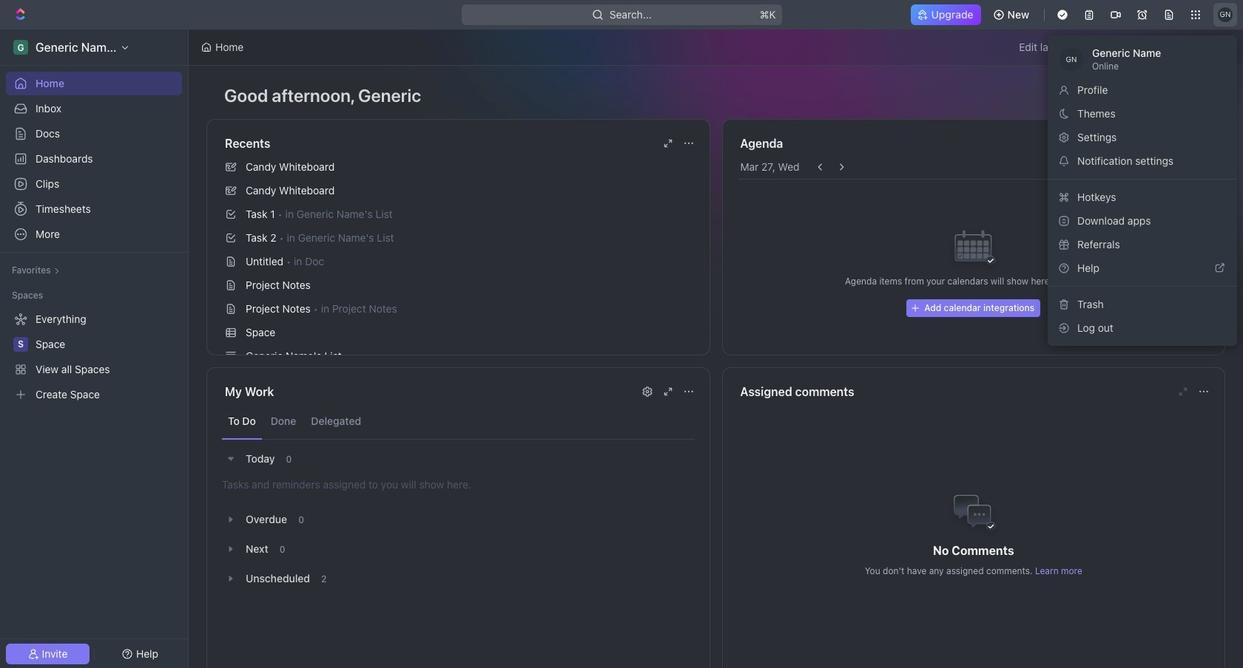 Task type: vqa. For each thing, say whether or not it's contained in the screenshot.
1st due from the top
no



Task type: locate. For each thing, give the bounding box(es) containing it.
sidebar navigation
[[0, 30, 189, 669]]

tree
[[6, 308, 182, 407]]

tree inside sidebar navigation
[[6, 308, 182, 407]]

tab list
[[222, 404, 694, 440]]



